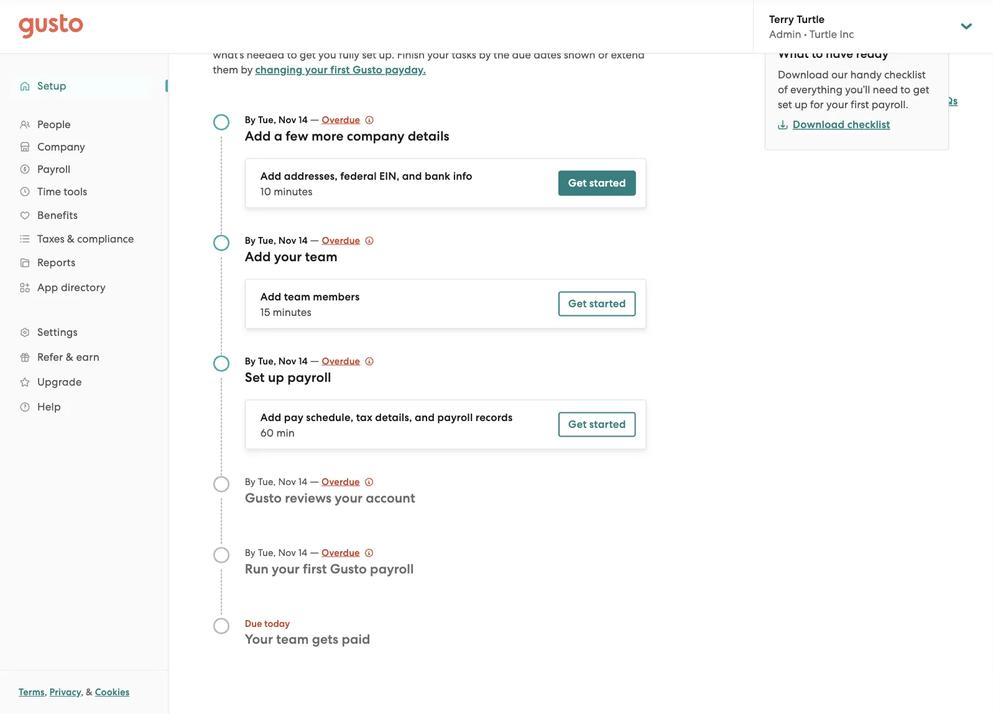 Task type: describe. For each thing, give the bounding box(es) containing it.
upgrade
[[37, 376, 82, 388]]

have
[[826, 47, 853, 61]]

overdue button for your
[[322, 475, 374, 490]]

add pay schedule, tax details, and payroll records 60 min
[[260, 411, 513, 439]]

records
[[476, 411, 513, 424]]

ein,
[[379, 170, 400, 183]]

•
[[804, 28, 807, 40]]

account
[[366, 490, 415, 506]]

1 vertical spatial turtle
[[810, 28, 837, 40]]

nov for your
[[278, 476, 296, 487]]

get started button for set up payroll
[[558, 412, 636, 437]]

an
[[498, 34, 511, 46]]

nov for payroll
[[279, 356, 296, 367]]

0 horizontal spatial up
[[268, 370, 284, 385]]

overdue button for few
[[322, 113, 374, 128]]

1 horizontal spatial payroll
[[370, 561, 414, 577]]

add a few more company details
[[245, 128, 450, 144]]

due
[[245, 618, 262, 629]]

company
[[347, 128, 405, 144]]

you
[[318, 49, 336, 61]]

first right run
[[303, 561, 327, 577]]

— for few
[[310, 113, 319, 126]]

overdue for payroll
[[322, 356, 360, 367]]

faqs button
[[917, 94, 958, 109]]

payroll.
[[872, 99, 909, 111]]

by for add a few more company details
[[245, 114, 256, 126]]

10
[[260, 185, 271, 198]]

members
[[313, 291, 360, 304]]

run your first gusto payroll
[[245, 561, 414, 577]]

tue, for set up payroll
[[258, 356, 276, 367]]

by tue, nov 14 — for your
[[245, 475, 322, 488]]

add for add a few more company details
[[245, 128, 271, 144]]

tools
[[64, 185, 87, 198]]

by tue, nov 14 — for few
[[245, 113, 322, 126]]

terry turtle admin • turtle inc
[[769, 13, 854, 40]]

14 for payroll
[[299, 356, 308, 367]]

1 vertical spatial checklist
[[848, 118, 890, 131]]

privacy
[[49, 687, 81, 698]]

circle blank image for due today
[[213, 618, 230, 635]]

compliance
[[77, 233, 134, 245]]

15
[[260, 306, 270, 318]]

upgrade link
[[12, 371, 155, 393]]

today
[[264, 618, 290, 629]]

and inside the add pay schedule, tax details, and payroll records 60 min
[[415, 411, 435, 424]]

settings link
[[12, 321, 155, 343]]

— for payroll
[[310, 355, 319, 367]]

earn
[[76, 351, 99, 363]]

by tue, nov 14 — for payroll
[[245, 355, 322, 367]]

add for add pay schedule, tax details, and payroll records 60 min
[[260, 411, 281, 424]]

taxes
[[37, 233, 64, 245]]

overdue button for payroll
[[322, 354, 374, 369]]

first inside download our handy checklist of everything you'll need to get set up for your first payroll.
[[851, 99, 869, 111]]

settings
[[37, 326, 78, 338]]

payroll inside the add pay schedule, tax details, and payroll records 60 min
[[437, 411, 473, 424]]

time tools button
[[12, 180, 155, 203]]

refer & earn
[[37, 351, 99, 363]]

setup link
[[12, 75, 155, 97]]

your inside finish your tasks by the due dates shown or extend them by
[[427, 49, 449, 61]]

what's
[[213, 49, 244, 61]]

circle blank image for by
[[213, 476, 230, 493]]

by for run your first gusto payroll
[[245, 547, 256, 558]]

for
[[810, 99, 824, 111]]

2 , from the left
[[81, 687, 84, 698]]

info
[[453, 170, 473, 183]]

terms , privacy , & cookies
[[19, 687, 130, 698]]

terry
[[769, 13, 794, 25]]

by for gusto reviews your account
[[245, 476, 256, 487]]

2 vertical spatial &
[[86, 687, 93, 698]]

your right run
[[272, 561, 300, 577]]

app directory link
[[12, 276, 155, 299]]

get started for payroll
[[568, 418, 626, 431]]

is
[[489, 34, 496, 46]]

your inside download our handy checklist of everything you'll need to get set up for your first payroll.
[[827, 99, 848, 111]]

payday.
[[385, 64, 426, 77]]

or
[[598, 49, 608, 61]]

1 , from the left
[[45, 687, 47, 698]]

min
[[276, 427, 295, 439]]

benefits
[[37, 209, 78, 221]]

time tools
[[37, 185, 87, 198]]

fully
[[339, 49, 360, 61]]

inc
[[840, 28, 854, 40]]

let's
[[213, 34, 233, 46]]

team inside due today your team gets paid
[[276, 632, 309, 647]]

& for compliance
[[67, 233, 75, 245]]

run
[[245, 561, 269, 577]]

everything
[[791, 84, 843, 96]]

taxes & compliance button
[[12, 228, 155, 250]]

0 vertical spatial team
[[305, 249, 338, 265]]

add your team
[[245, 249, 338, 265]]

terms link
[[19, 687, 45, 698]]

minutes inside add team members 15 minutes
[[273, 306, 311, 318]]

details
[[408, 128, 450, 144]]

add for add team members 15 minutes
[[260, 291, 281, 304]]

get for set up payroll
[[568, 418, 587, 431]]

team inside add team members 15 minutes
[[284, 291, 310, 304]]

finish your tasks by the due dates shown or extend them by
[[213, 49, 645, 76]]

payroll
[[37, 163, 70, 175]]

app directory
[[37, 281, 106, 294]]

a
[[274, 128, 282, 144]]

overdue for team
[[322, 235, 360, 246]]

& for earn
[[66, 351, 73, 363]]

download our handy checklist of everything you'll need to get set up for your first payroll.
[[778, 69, 930, 111]]

this
[[467, 34, 486, 46]]

your up add team members 15 minutes at the left of page
[[274, 249, 302, 265]]

reports
[[37, 256, 76, 269]]

set
[[245, 370, 265, 385]]

your inside button
[[305, 64, 328, 77]]

details,
[[375, 411, 412, 424]]

first inside changing your first gusto payday. button
[[330, 64, 350, 77]]

taxes & compliance
[[37, 233, 134, 245]]

changing
[[255, 64, 303, 77]]

let's start the countdown to your first gusto payroll! this is an estimated                     timeline of what's needed to get you fully set up.
[[213, 34, 618, 61]]

add for add addresses, federal ein, and bank info 10 minutes
[[260, 170, 281, 183]]

get inside let's start the countdown to your first gusto payroll! this is an estimated                     timeline of what's needed to get you fully set up.
[[300, 49, 316, 61]]

needed
[[247, 49, 284, 61]]

overdue button for first
[[322, 545, 374, 560]]

1 get from the top
[[568, 177, 587, 190]]

shown
[[564, 49, 596, 61]]

payroll button
[[12, 158, 155, 180]]

time
[[37, 185, 61, 198]]

add for add your team
[[245, 249, 271, 265]]

set up payroll
[[245, 370, 331, 385]]

timeline
[[566, 34, 605, 46]]

14 for first
[[299, 547, 307, 558]]

minutes inside add addresses, federal ein, and bank info 10 minutes
[[274, 185, 313, 198]]

tax
[[356, 411, 373, 424]]



Task type: vqa. For each thing, say whether or not it's contained in the screenshot.
Get started
yes



Task type: locate. For each thing, give the bounding box(es) containing it.
start
[[236, 34, 258, 46]]

ready
[[856, 47, 889, 61]]

started for set up payroll
[[590, 418, 626, 431]]

1 vertical spatial of
[[778, 84, 788, 96]]

overdue up run your first gusto payroll
[[322, 547, 360, 559]]

team up "members"
[[305, 249, 338, 265]]

of inside let's start the countdown to your first gusto payroll! this is an estimated                     timeline of what's needed to get you fully set up.
[[608, 34, 618, 46]]

2 get started from the top
[[568, 298, 626, 310]]

your
[[245, 632, 273, 647]]

0 vertical spatial up
[[795, 99, 808, 111]]

nov up a
[[279, 114, 296, 126]]

14 up reviews
[[299, 476, 307, 487]]

countdown
[[280, 34, 335, 46]]

5 by from the top
[[245, 547, 256, 558]]

gusto navigation element
[[0, 53, 168, 439]]

set inside let's start the countdown to your first gusto payroll! this is an estimated                     timeline of what's needed to get you fully set up.
[[362, 49, 376, 61]]

14 for few
[[299, 114, 308, 126]]

2 get started button from the top
[[558, 292, 636, 317]]

admin
[[769, 28, 801, 40]]

0 vertical spatial minutes
[[274, 185, 313, 198]]

what
[[778, 47, 809, 61]]

overdue button up add a few more company details
[[322, 113, 374, 128]]

and
[[402, 170, 422, 183], [415, 411, 435, 424]]

0 vertical spatial get
[[300, 49, 316, 61]]

add team members 15 minutes
[[260, 291, 360, 318]]

4 by from the top
[[245, 476, 256, 487]]

first down you'll
[[851, 99, 869, 111]]

tue, up a
[[258, 114, 276, 126]]

5 overdue from the top
[[322, 547, 360, 559]]

2 overdue from the top
[[322, 235, 360, 246]]

tue, up add your team
[[258, 235, 276, 246]]

finish
[[397, 49, 425, 61]]

overdue button up run your first gusto payroll
[[322, 545, 374, 560]]

by tue, nov 14 — up run
[[245, 546, 322, 559]]

overdue button up tax
[[322, 354, 374, 369]]

your right for
[[827, 99, 848, 111]]

by tue, nov 14 — up a
[[245, 113, 322, 126]]

1 vertical spatial &
[[66, 351, 73, 363]]

overdue for first
[[322, 547, 360, 559]]

1 horizontal spatial the
[[494, 49, 510, 61]]

overdue up set up payroll
[[322, 356, 360, 367]]

3 started from the top
[[590, 418, 626, 431]]

overdue up add a few more company details
[[322, 114, 360, 126]]

download for download checklist
[[793, 118, 845, 131]]

get started button
[[558, 171, 636, 196], [558, 292, 636, 317], [558, 412, 636, 437]]

1 vertical spatial minutes
[[273, 306, 311, 318]]

0 vertical spatial set
[[362, 49, 376, 61]]

1 by tue, nov 14 — from the top
[[245, 113, 322, 126]]

turtle right • at top right
[[810, 28, 837, 40]]

0 horizontal spatial by
[[241, 64, 253, 76]]

60
[[260, 427, 274, 439]]

overdue button up gusto reviews your account
[[322, 475, 374, 490]]

dates
[[534, 49, 561, 61]]

to up changing
[[287, 49, 297, 61]]

payroll
[[287, 370, 331, 385], [437, 411, 473, 424], [370, 561, 414, 577]]

up right the set at the bottom left of page
[[268, 370, 284, 385]]

0 vertical spatial get started button
[[558, 171, 636, 196]]

what to have ready
[[778, 47, 889, 61]]

by
[[479, 49, 491, 61], [241, 64, 253, 76]]

— for team
[[310, 234, 319, 246]]

download up everything
[[778, 69, 829, 81]]

0 horizontal spatial get
[[300, 49, 316, 61]]

1 vertical spatial set
[[778, 99, 792, 111]]

,
[[45, 687, 47, 698], [81, 687, 84, 698]]

get down countdown
[[300, 49, 316, 61]]

get left faqs
[[913, 84, 930, 96]]

set left the up.
[[362, 49, 376, 61]]

0 horizontal spatial of
[[608, 34, 618, 46]]

tue, for add your team
[[258, 235, 276, 246]]

0 horizontal spatial set
[[362, 49, 376, 61]]

1 vertical spatial get
[[568, 298, 587, 310]]

due today your team gets paid
[[245, 618, 370, 647]]

0 vertical spatial get
[[568, 177, 587, 190]]

estimated
[[514, 34, 563, 46]]

14 up set up payroll
[[299, 356, 308, 367]]

overdue up add your team
[[322, 235, 360, 246]]

& right taxes
[[67, 233, 75, 245]]

by tue, nov 14 — up add your team
[[245, 234, 322, 246]]

1 — from the top
[[310, 113, 319, 126]]

2 by tue, nov 14 — from the top
[[245, 234, 322, 246]]

and right ein,
[[402, 170, 422, 183]]

cookies button
[[95, 685, 130, 700]]

checklist up need
[[885, 69, 926, 81]]

14 up add your team
[[299, 235, 308, 246]]

payroll!
[[427, 34, 464, 46]]

1 horizontal spatial of
[[778, 84, 788, 96]]

5 nov from the top
[[278, 547, 296, 558]]

download
[[778, 69, 829, 81], [793, 118, 845, 131]]

first up the up.
[[375, 34, 393, 46]]

1 vertical spatial team
[[284, 291, 310, 304]]

2 horizontal spatial payroll
[[437, 411, 473, 424]]

the inside finish your tasks by the due dates shown or extend them by
[[494, 49, 510, 61]]

0 vertical spatial of
[[608, 34, 618, 46]]

by down is on the top of page
[[479, 49, 491, 61]]

0 vertical spatial by
[[479, 49, 491, 61]]

, left cookies
[[81, 687, 84, 698]]

2 vertical spatial started
[[590, 418, 626, 431]]

1 vertical spatial get
[[913, 84, 930, 96]]

refer & earn link
[[12, 346, 155, 368]]

the up needed
[[261, 34, 277, 46]]

download checklist
[[793, 118, 890, 131]]

1 horizontal spatial by
[[479, 49, 491, 61]]

0 vertical spatial the
[[261, 34, 277, 46]]

overdue button up "members"
[[322, 233, 374, 248]]

the down an
[[494, 49, 510, 61]]

4 by tue, nov 14 — from the top
[[245, 475, 322, 488]]

them
[[213, 64, 238, 76]]

by tue, nov 14 — up set up payroll
[[245, 355, 322, 367]]

to left have
[[812, 47, 823, 61]]

download for download our handy checklist of everything you'll need to get set up for your first payroll.
[[778, 69, 829, 81]]

3 get from the top
[[568, 418, 587, 431]]

1 horizontal spatial get
[[913, 84, 930, 96]]

add addresses, federal ein, and bank info 10 minutes
[[260, 170, 473, 198]]

app
[[37, 281, 58, 294]]

1 overdue button from the top
[[322, 113, 374, 128]]

overdue for few
[[322, 114, 360, 126]]

1 vertical spatial circle blank image
[[213, 618, 230, 635]]

0 horizontal spatial payroll
[[287, 370, 331, 385]]

14 up few
[[299, 114, 308, 126]]

2 overdue button from the top
[[322, 233, 374, 248]]

your up fully
[[350, 34, 372, 46]]

0 vertical spatial circle blank image
[[213, 476, 230, 493]]

our
[[832, 69, 848, 81]]

get started for team
[[568, 298, 626, 310]]

your down you
[[305, 64, 328, 77]]

federal
[[340, 170, 377, 183]]

by tue, nov 14 — for team
[[245, 234, 322, 246]]

team down today
[[276, 632, 309, 647]]

1 nov from the top
[[279, 114, 296, 126]]

help link
[[12, 396, 155, 418]]

by
[[245, 114, 256, 126], [245, 235, 256, 246], [245, 356, 256, 367], [245, 476, 256, 487], [245, 547, 256, 558]]

by for add your team
[[245, 235, 256, 246]]

gusto reviews your account
[[245, 490, 415, 506]]

tue, down "60"
[[258, 476, 276, 487]]

5 by tue, nov 14 — from the top
[[245, 546, 322, 559]]

of inside download our handy checklist of everything you'll need to get set up for your first payroll.
[[778, 84, 788, 96]]

refer
[[37, 351, 63, 363]]

3 nov from the top
[[279, 356, 296, 367]]

list
[[0, 113, 168, 419]]

nov for team
[[279, 235, 296, 246]]

turtle up • at top right
[[797, 13, 825, 25]]

minutes right 15 at the top left of page
[[273, 306, 311, 318]]

get
[[568, 177, 587, 190], [568, 298, 587, 310], [568, 418, 587, 431]]

nov for few
[[279, 114, 296, 126]]

home image
[[19, 14, 83, 39]]

2 vertical spatial get
[[568, 418, 587, 431]]

1 get started button from the top
[[558, 171, 636, 196]]

0 horizontal spatial ,
[[45, 687, 47, 698]]

first down fully
[[330, 64, 350, 77]]

tue, for add a few more company details
[[258, 114, 276, 126]]

extend
[[611, 49, 645, 61]]

your
[[350, 34, 372, 46], [427, 49, 449, 61], [305, 64, 328, 77], [827, 99, 848, 111], [274, 249, 302, 265], [335, 490, 363, 506], [272, 561, 300, 577]]

1 vertical spatial by
[[241, 64, 253, 76]]

people
[[37, 118, 71, 131]]

of up or
[[608, 34, 618, 46]]

get started button for add your team
[[558, 292, 636, 317]]

1 vertical spatial up
[[268, 370, 284, 385]]

set inside download our handy checklist of everything you'll need to get set up for your first payroll.
[[778, 99, 792, 111]]

0 vertical spatial and
[[402, 170, 422, 183]]

gets
[[312, 632, 339, 647]]

by tue, nov 14 —
[[245, 113, 322, 126], [245, 234, 322, 246], [245, 355, 322, 367], [245, 475, 322, 488], [245, 546, 322, 559]]

company
[[37, 141, 85, 153]]

help
[[37, 401, 61, 413]]

get inside download our handy checklist of everything you'll need to get set up for your first payroll.
[[913, 84, 930, 96]]

nov up run your first gusto payroll
[[278, 547, 296, 558]]

— up 'more'
[[310, 113, 319, 126]]

— up run your first gusto payroll
[[310, 546, 319, 559]]

by tue, nov 14 — up reviews
[[245, 475, 322, 488]]

2 started from the top
[[590, 298, 626, 310]]

add inside add team members 15 minutes
[[260, 291, 281, 304]]

team left "members"
[[284, 291, 310, 304]]

to up fully
[[338, 34, 348, 46]]

few
[[286, 128, 308, 144]]

2 vertical spatial payroll
[[370, 561, 414, 577]]

nov up reviews
[[278, 476, 296, 487]]

3 overdue from the top
[[322, 356, 360, 367]]

your right reviews
[[335, 490, 363, 506]]

get started
[[568, 177, 626, 190], [568, 298, 626, 310], [568, 418, 626, 431]]

team
[[305, 249, 338, 265], [284, 291, 310, 304], [276, 632, 309, 647]]

minutes down addresses,
[[274, 185, 313, 198]]

0 vertical spatial checklist
[[885, 69, 926, 81]]

reviews
[[285, 490, 332, 506]]

checklist inside download our handy checklist of everything you'll need to get set up for your first payroll.
[[885, 69, 926, 81]]

2 vertical spatial team
[[276, 632, 309, 647]]

due
[[512, 49, 531, 61]]

the inside let's start the countdown to your first gusto payroll! this is an estimated                     timeline of what's needed to get you fully set up.
[[261, 34, 277, 46]]

14 up run your first gusto payroll
[[299, 547, 307, 558]]

overdue button for team
[[322, 233, 374, 248]]

4 — from the top
[[310, 475, 319, 488]]

more
[[312, 128, 344, 144]]

your down payroll!
[[427, 49, 449, 61]]

overdue for your
[[322, 476, 360, 488]]

tue, up run
[[258, 547, 276, 558]]

overdue up gusto reviews your account
[[322, 476, 360, 488]]

download checklist link
[[778, 118, 890, 131]]

started for add your team
[[590, 298, 626, 310]]

0 vertical spatial turtle
[[797, 13, 825, 25]]

setup
[[37, 80, 66, 92]]

1 vertical spatial download
[[793, 118, 845, 131]]

, left privacy
[[45, 687, 47, 698]]

up left for
[[795, 99, 808, 111]]

add inside add addresses, federal ein, and bank info 10 minutes
[[260, 170, 281, 183]]

2 nov from the top
[[279, 235, 296, 246]]

0 vertical spatial download
[[778, 69, 829, 81]]

first inside let's start the countdown to your first gusto payroll! this is an estimated                     timeline of what's needed to get you fully set up.
[[375, 34, 393, 46]]

2 vertical spatial get started button
[[558, 412, 636, 437]]

14
[[299, 114, 308, 126], [299, 235, 308, 246], [299, 356, 308, 367], [299, 476, 307, 487], [299, 547, 307, 558]]

3 get started button from the top
[[558, 412, 636, 437]]

— up set up payroll
[[310, 355, 319, 367]]

— up reviews
[[310, 475, 319, 488]]

2 — from the top
[[310, 234, 319, 246]]

by tue, nov 14 — for first
[[245, 546, 322, 559]]

1 horizontal spatial up
[[795, 99, 808, 111]]

nov for first
[[278, 547, 296, 558]]

tue, for gusto reviews your account
[[258, 476, 276, 487]]

turtle
[[797, 13, 825, 25], [810, 28, 837, 40]]

download inside download our handy checklist of everything you'll need to get set up for your first payroll.
[[778, 69, 829, 81]]

3 overdue button from the top
[[322, 354, 374, 369]]

tue, up the set at the bottom left of page
[[258, 356, 276, 367]]

reports link
[[12, 251, 155, 274]]

gusto inside let's start the countdown to your first gusto payroll! this is an estimated                     timeline of what's needed to get you fully set up.
[[396, 34, 425, 46]]

14 for team
[[299, 235, 308, 246]]

&
[[67, 233, 75, 245], [66, 351, 73, 363], [86, 687, 93, 698]]

4 overdue button from the top
[[322, 475, 374, 490]]

add inside the add pay schedule, tax details, and payroll records 60 min
[[260, 411, 281, 424]]

2 vertical spatial get started
[[568, 418, 626, 431]]

and right details,
[[415, 411, 435, 424]]

1 circle blank image from the top
[[213, 476, 230, 493]]

changing your first gusto payday. button
[[255, 63, 426, 78]]

tue, for run your first gusto payroll
[[258, 547, 276, 558]]

faqs
[[932, 95, 958, 107]]

0 vertical spatial &
[[67, 233, 75, 245]]

1 overdue from the top
[[322, 114, 360, 126]]

& inside dropdown button
[[67, 233, 75, 245]]

1 vertical spatial and
[[415, 411, 435, 424]]

1 get started from the top
[[568, 177, 626, 190]]

4 overdue from the top
[[322, 476, 360, 488]]

3 by from the top
[[245, 356, 256, 367]]

by for set up payroll
[[245, 356, 256, 367]]

2 by from the top
[[245, 235, 256, 246]]

up inside download our handy checklist of everything you'll need to get set up for your first payroll.
[[795, 99, 808, 111]]

0 vertical spatial started
[[590, 177, 626, 190]]

changing your first gusto payday.
[[255, 64, 426, 77]]

need
[[873, 84, 898, 96]]

handy
[[851, 69, 882, 81]]

— up add your team
[[310, 234, 319, 246]]

benefits link
[[12, 204, 155, 226]]

your inside let's start the countdown to your first gusto payroll! this is an estimated                     timeline of what's needed to get you fully set up.
[[350, 34, 372, 46]]

circle blank image
[[213, 476, 230, 493], [213, 618, 230, 635]]

1 vertical spatial get started
[[568, 298, 626, 310]]

get for add your team
[[568, 298, 587, 310]]

nov up set up payroll
[[279, 356, 296, 367]]

to right need
[[901, 84, 911, 96]]

gusto inside button
[[353, 64, 383, 77]]

0 vertical spatial get started
[[568, 177, 626, 190]]

& left earn
[[66, 351, 73, 363]]

add
[[245, 128, 271, 144], [260, 170, 281, 183], [245, 249, 271, 265], [260, 291, 281, 304], [260, 411, 281, 424]]

checklist down payroll.
[[848, 118, 890, 131]]

14 for your
[[299, 476, 307, 487]]

0 vertical spatial payroll
[[287, 370, 331, 385]]

1 vertical spatial get started button
[[558, 292, 636, 317]]

1 horizontal spatial ,
[[81, 687, 84, 698]]

& left cookies
[[86, 687, 93, 698]]

tasks
[[452, 49, 476, 61]]

directory
[[61, 281, 106, 294]]

3 by tue, nov 14 — from the top
[[245, 355, 322, 367]]

1 horizontal spatial set
[[778, 99, 792, 111]]

5 — from the top
[[310, 546, 319, 559]]

1 vertical spatial started
[[590, 298, 626, 310]]

1 by from the top
[[245, 114, 256, 126]]

1 vertical spatial payroll
[[437, 411, 473, 424]]

addresses,
[[284, 170, 338, 183]]

of left everything
[[778, 84, 788, 96]]

and inside add addresses, federal ein, and bank info 10 minutes
[[402, 170, 422, 183]]

paid
[[342, 632, 370, 647]]

nov up add your team
[[279, 235, 296, 246]]

— for your
[[310, 475, 319, 488]]

company button
[[12, 136, 155, 158]]

5 overdue button from the top
[[322, 545, 374, 560]]

gusto
[[396, 34, 425, 46], [353, 64, 383, 77], [245, 490, 282, 506], [330, 561, 367, 577]]

list containing people
[[0, 113, 168, 419]]

you'll
[[845, 84, 870, 96]]

by right them
[[241, 64, 253, 76]]

4 nov from the top
[[278, 476, 296, 487]]

3 get started from the top
[[568, 418, 626, 431]]

download down for
[[793, 118, 845, 131]]

2 circle blank image from the top
[[213, 618, 230, 635]]

1 vertical spatial the
[[494, 49, 510, 61]]

0 horizontal spatial the
[[261, 34, 277, 46]]

to inside download our handy checklist of everything you'll need to get set up for your first payroll.
[[901, 84, 911, 96]]

set left for
[[778, 99, 792, 111]]

nov
[[279, 114, 296, 126], [279, 235, 296, 246], [279, 356, 296, 367], [278, 476, 296, 487], [278, 547, 296, 558]]

first
[[375, 34, 393, 46], [330, 64, 350, 77], [851, 99, 869, 111], [303, 561, 327, 577]]

circle blank image
[[213, 547, 230, 564]]

3 — from the top
[[310, 355, 319, 367]]

— for first
[[310, 546, 319, 559]]

2 get from the top
[[568, 298, 587, 310]]

1 started from the top
[[590, 177, 626, 190]]



